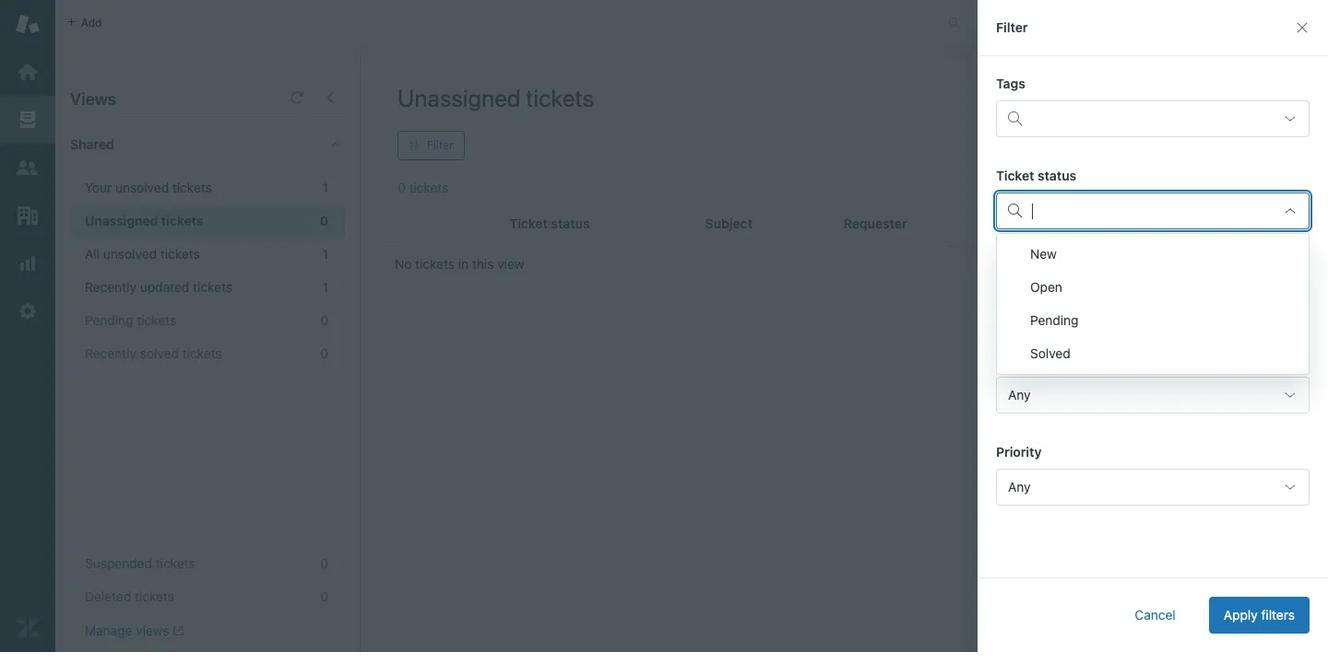 Task type: describe. For each thing, give the bounding box(es) containing it.
date
[[1050, 352, 1078, 368]]

0 for suspended tickets
[[320, 556, 328, 572]]

priority
[[996, 445, 1042, 460]]

ticket status list box
[[996, 233, 1310, 375]]

cancel button
[[1120, 598, 1190, 635]]

tags
[[996, 76, 1025, 91]]

no
[[395, 256, 412, 272]]

ticket status
[[996, 168, 1076, 184]]

new
[[1030, 246, 1057, 262]]

0 horizontal spatial unassigned tickets
[[85, 213, 203, 229]]

0 for deleted tickets
[[320, 589, 328, 605]]

0 for unassigned tickets
[[320, 213, 328, 229]]

pending tickets
[[85, 313, 176, 328]]

1 horizontal spatial unassigned
[[398, 84, 521, 112]]

0 for recently solved tickets
[[320, 346, 328, 362]]

Ticket status field
[[1032, 196, 1270, 226]]

views image
[[16, 108, 40, 132]]

manage
[[85, 623, 132, 639]]

any field for priority
[[996, 469, 1310, 506]]

manage views
[[85, 623, 169, 639]]

ticket status element
[[996, 193, 1310, 230]]

ticket
[[996, 168, 1034, 184]]

apply filters button
[[1209, 598, 1310, 635]]

0 for pending tickets
[[320, 313, 328, 328]]

your unsolved tickets
[[85, 180, 212, 196]]

manage views link
[[85, 623, 183, 640]]

pending for pending
[[1030, 313, 1079, 328]]

solved
[[140, 346, 179, 362]]

all unsolved tickets
[[85, 246, 200, 262]]

refresh views pane image
[[290, 90, 304, 105]]

requester
[[996, 260, 1060, 276]]

customers image
[[16, 156, 40, 180]]

suspended
[[85, 556, 152, 572]]

1 for your unsolved tickets
[[322, 180, 328, 196]]

tags element
[[996, 101, 1310, 137]]

shared heading
[[55, 117, 360, 172]]

subject
[[705, 216, 753, 231]]

any for request date
[[1008, 387, 1031, 403]]

any field for request date
[[996, 377, 1310, 414]]

view
[[497, 256, 524, 272]]

in
[[458, 256, 469, 272]]

apply
[[1224, 608, 1258, 623]]

recently for recently solved tickets
[[85, 346, 136, 362]]

this
[[472, 256, 494, 272]]

suspended tickets
[[85, 556, 195, 572]]

recently for recently updated tickets
[[85, 279, 136, 295]]

1 vertical spatial unassigned
[[85, 213, 158, 229]]



Task type: vqa. For each thing, say whether or not it's contained in the screenshot.
take at the top
no



Task type: locate. For each thing, give the bounding box(es) containing it.
unsolved right all
[[103, 246, 157, 262]]

recently down pending tickets
[[85, 346, 136, 362]]

1
[[322, 180, 328, 196], [322, 246, 328, 262], [322, 279, 328, 295]]

1 horizontal spatial filter
[[996, 19, 1028, 35]]

deleted tickets
[[85, 589, 174, 605]]

recently updated tickets
[[85, 279, 232, 295]]

deleted
[[85, 589, 131, 605]]

unassigned up all unsolved tickets
[[85, 213, 158, 229]]

shared button
[[55, 117, 311, 172]]

unassigned
[[398, 84, 521, 112], [85, 213, 158, 229]]

recently solved tickets
[[85, 346, 222, 362]]

zendesk support image
[[16, 12, 40, 36]]

unsolved right your
[[115, 180, 169, 196]]

0
[[320, 213, 328, 229], [320, 313, 328, 328], [320, 346, 328, 362], [320, 556, 328, 572], [320, 589, 328, 605]]

0 horizontal spatial unassigned
[[85, 213, 158, 229]]

apply filters
[[1224, 608, 1295, 623]]

request date
[[996, 352, 1078, 368]]

1 horizontal spatial pending
[[1030, 313, 1079, 328]]

2 recently from the top
[[85, 346, 136, 362]]

1 vertical spatial any
[[1008, 480, 1031, 495]]

1 vertical spatial any field
[[996, 469, 1310, 506]]

any down request
[[1008, 387, 1031, 403]]

1 pending from the left
[[85, 313, 133, 328]]

status
[[1038, 168, 1076, 184]]

unassigned tickets up filter button
[[398, 84, 594, 112]]

1 for recently updated tickets
[[322, 279, 328, 295]]

0 vertical spatial any
[[1008, 387, 1031, 403]]

request
[[996, 352, 1047, 368]]

unassigned up filter button
[[398, 84, 521, 112]]

conversations button
[[981, 8, 1118, 37]]

filter button
[[398, 131, 464, 160]]

filter dialog
[[978, 0, 1328, 653]]

1 1 from the top
[[322, 180, 328, 196]]

1 vertical spatial 1
[[322, 246, 328, 262]]

1 any from the top
[[1008, 387, 1031, 403]]

filter inside 'dialog'
[[996, 19, 1028, 35]]

reporting image
[[16, 252, 40, 276]]

filter
[[996, 19, 1028, 35], [427, 138, 453, 152]]

unsolved
[[115, 180, 169, 196], [103, 246, 157, 262]]

0 vertical spatial unassigned tickets
[[398, 84, 594, 112]]

0 vertical spatial any field
[[996, 377, 1310, 414]]

filters
[[1261, 608, 1295, 623]]

pending up recently solved tickets
[[85, 313, 133, 328]]

Any field
[[996, 377, 1310, 414], [996, 469, 1310, 506]]

3 1 from the top
[[322, 279, 328, 295]]

2 any field from the top
[[996, 469, 1310, 506]]

shared
[[70, 136, 114, 152]]

zendesk image
[[16, 617, 40, 641]]

all
[[85, 246, 100, 262]]

0 vertical spatial 1
[[322, 180, 328, 196]]

views
[[70, 89, 116, 109]]

any for priority
[[1008, 480, 1031, 495]]

1 vertical spatial unassigned tickets
[[85, 213, 203, 229]]

collapse views pane image
[[323, 90, 338, 105]]

recently down all
[[85, 279, 136, 295]]

1 any field from the top
[[996, 377, 1310, 414]]

1 vertical spatial filter
[[427, 138, 453, 152]]

2 1 from the top
[[322, 246, 328, 262]]

cancel
[[1135, 608, 1176, 623]]

tickets
[[526, 84, 594, 112], [172, 180, 212, 196], [161, 213, 203, 229], [160, 246, 200, 262], [415, 256, 455, 272], [193, 279, 232, 295], [137, 313, 176, 328], [182, 346, 222, 362], [156, 556, 195, 572], [135, 589, 174, 605]]

unsolved for all
[[103, 246, 157, 262]]

your
[[85, 180, 112, 196]]

conversations
[[1001, 15, 1076, 29]]

1 horizontal spatial unassigned tickets
[[398, 84, 594, 112]]

pending for pending tickets
[[85, 313, 133, 328]]

0 vertical spatial recently
[[85, 279, 136, 295]]

any
[[1008, 387, 1031, 403], [1008, 480, 1031, 495]]

2 vertical spatial 1
[[322, 279, 328, 295]]

0 vertical spatial unsolved
[[115, 180, 169, 196]]

1 vertical spatial unsolved
[[103, 246, 157, 262]]

admin image
[[16, 300, 40, 324]]

unsolved for your
[[115, 180, 169, 196]]

(opens in a new tab) image
[[169, 627, 183, 637]]

pending inside ticket status list box
[[1030, 313, 1079, 328]]

any down the priority
[[1008, 480, 1031, 495]]

0 horizontal spatial filter
[[427, 138, 453, 152]]

no tickets in this view
[[395, 256, 524, 272]]

2 any from the top
[[1008, 480, 1031, 495]]

0 horizontal spatial pending
[[85, 313, 133, 328]]

2 pending from the left
[[1030, 313, 1079, 328]]

views
[[136, 623, 169, 639]]

open
[[1030, 279, 1062, 295]]

0 vertical spatial filter
[[996, 19, 1028, 35]]

updated
[[140, 279, 189, 295]]

organizations image
[[16, 204, 40, 228]]

1 recently from the top
[[85, 279, 136, 295]]

pending up solved in the right bottom of the page
[[1030, 313, 1079, 328]]

1 vertical spatial recently
[[85, 346, 136, 362]]

solved
[[1030, 346, 1071, 362]]

close drawer image
[[1295, 20, 1310, 35]]

main element
[[0, 0, 55, 653]]

get started image
[[16, 60, 40, 84]]

1 for all unsolved tickets
[[322, 246, 328, 262]]

pending
[[85, 313, 133, 328], [1030, 313, 1079, 328]]

unassigned tickets up all unsolved tickets
[[85, 213, 203, 229]]

unassigned tickets
[[398, 84, 594, 112], [85, 213, 203, 229]]

recently
[[85, 279, 136, 295], [85, 346, 136, 362]]

filter inside button
[[427, 138, 453, 152]]

0 vertical spatial unassigned
[[398, 84, 521, 112]]



